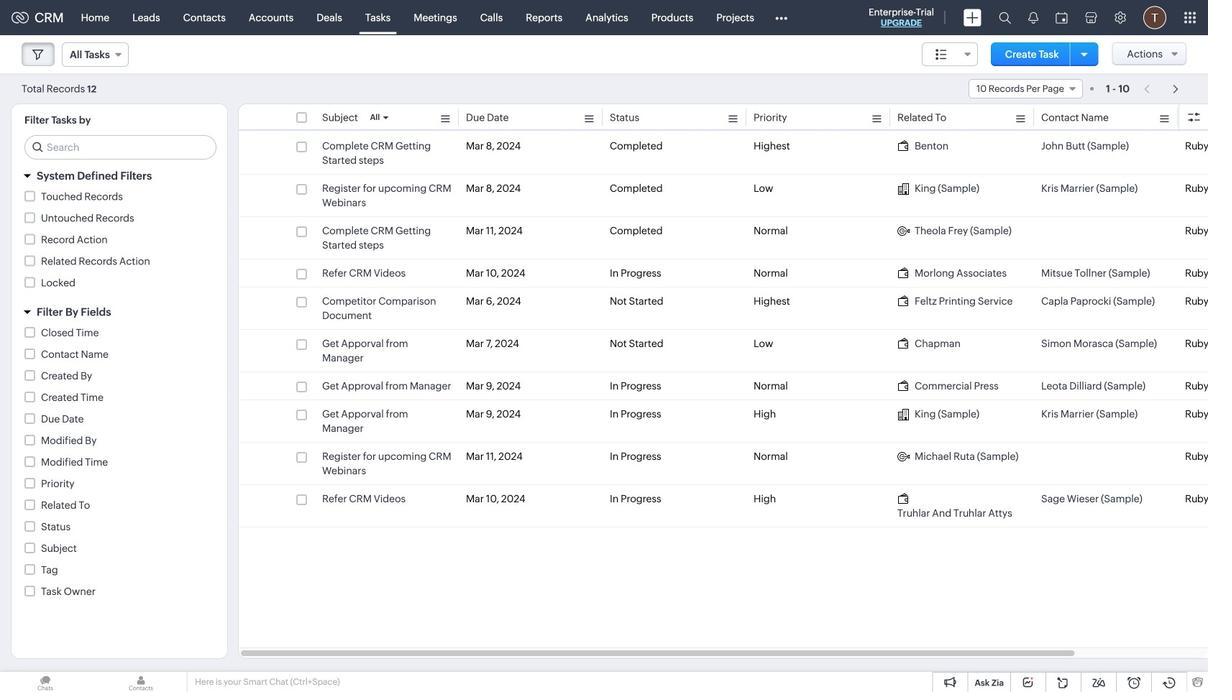 Task type: locate. For each thing, give the bounding box(es) containing it.
calendar image
[[1056, 12, 1069, 23]]

signals element
[[1020, 0, 1048, 35]]

Other Modules field
[[766, 6, 797, 29]]

contacts image
[[96, 673, 186, 693]]

logo image
[[12, 12, 29, 23]]

None field
[[62, 42, 129, 67], [922, 42, 979, 66], [969, 79, 1084, 99], [62, 42, 129, 67], [969, 79, 1084, 99]]

create menu element
[[956, 0, 991, 35]]

Search text field
[[25, 136, 216, 159]]

row group
[[239, 132, 1209, 528]]



Task type: vqa. For each thing, say whether or not it's contained in the screenshot.
Type's Account
no



Task type: describe. For each thing, give the bounding box(es) containing it.
create menu image
[[964, 9, 982, 26]]

signals image
[[1029, 12, 1039, 24]]

profile image
[[1144, 6, 1167, 29]]

profile element
[[1136, 0, 1176, 35]]

none field size
[[922, 42, 979, 66]]

chats image
[[0, 673, 91, 693]]

size image
[[936, 48, 948, 61]]

search image
[[1000, 12, 1012, 24]]

search element
[[991, 0, 1020, 35]]



